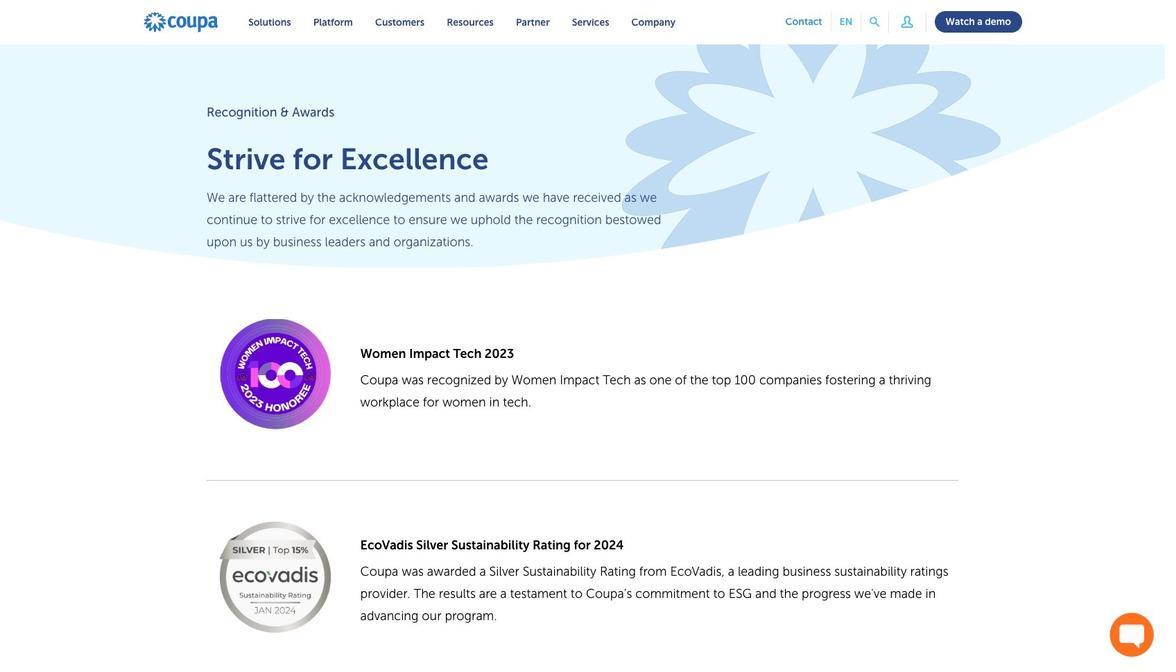 Task type: vqa. For each thing, say whether or not it's contained in the screenshot.
Home Image
yes



Task type: locate. For each thing, give the bounding box(es) containing it.
platform_user_centric image
[[898, 12, 918, 32]]

home image
[[143, 11, 219, 33]]

mag glass image
[[870, 17, 880, 27]]

women impact tech 2023 coupa image
[[220, 319, 331, 430]]

ecovadis coupa 2024 image
[[220, 522, 331, 633]]



